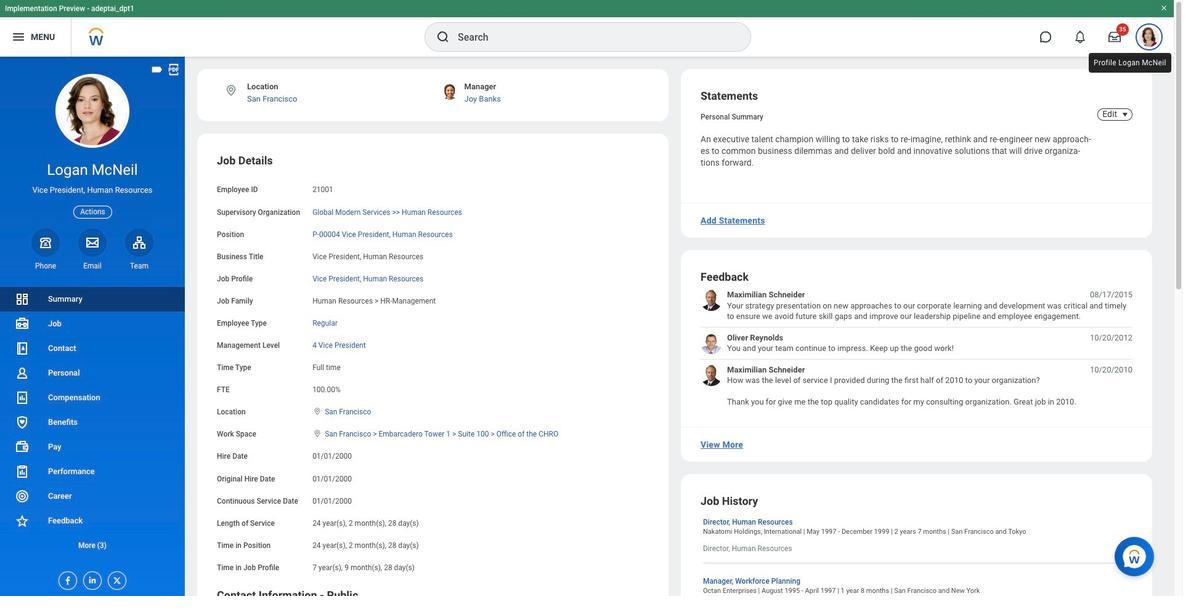 Task type: locate. For each thing, give the bounding box(es) containing it.
1 vertical spatial location image
[[312, 407, 322, 416]]

list
[[0, 287, 185, 558], [701, 290, 1133, 407]]

performance image
[[15, 465, 30, 479]]

1 horizontal spatial list
[[701, 290, 1133, 407]]

employee's photo (maximilian schneider) image down "employee's photo (oliver reynolds)"
[[701, 365, 722, 386]]

employee's photo (maximilian schneider) image up "employee's photo (oliver reynolds)"
[[701, 290, 722, 311]]

compensation image
[[15, 391, 30, 405]]

x image
[[108, 572, 122, 586]]

0 vertical spatial employee's photo (maximilian schneider) image
[[701, 290, 722, 311]]

employee's photo (maximilian schneider) image
[[701, 290, 722, 311], [701, 365, 722, 386]]

facebook image
[[59, 572, 73, 586]]

caret down image
[[1118, 110, 1133, 120]]

1 vertical spatial employee's photo (maximilian schneider) image
[[701, 365, 722, 386]]

group
[[217, 154, 649, 574]]

tag image
[[150, 63, 164, 76]]

0 vertical spatial location image
[[224, 84, 238, 97]]

linkedin image
[[84, 572, 97, 585]]

summary image
[[15, 292, 30, 307]]

personal image
[[15, 366, 30, 381]]

banner
[[0, 0, 1174, 57]]

pay image
[[15, 440, 30, 455]]

2 employee's photo (maximilian schneider) image from the top
[[701, 365, 722, 386]]

team logan mcneil element
[[125, 261, 153, 271]]

tooltip
[[1086, 51, 1174, 75]]

personal summary element
[[701, 110, 763, 121]]

location image
[[224, 84, 238, 97], [312, 407, 322, 416], [312, 430, 322, 438]]

justify image
[[11, 30, 26, 44]]



Task type: vqa. For each thing, say whether or not it's contained in the screenshot.
justify image
yes



Task type: describe. For each thing, give the bounding box(es) containing it.
contact image
[[15, 341, 30, 356]]

profile logan mcneil image
[[1139, 27, 1159, 49]]

notifications large image
[[1074, 31, 1086, 43]]

mail image
[[85, 235, 100, 250]]

navigation pane region
[[0, 57, 185, 596]]

job image
[[15, 317, 30, 332]]

1 employee's photo (maximilian schneider) image from the top
[[701, 290, 722, 311]]

email logan mcneil element
[[78, 261, 107, 271]]

2 vertical spatial location image
[[312, 430, 322, 438]]

full time element
[[312, 361, 341, 372]]

0 horizontal spatial list
[[0, 287, 185, 558]]

inbox large image
[[1109, 31, 1121, 43]]

close environment banner image
[[1160, 4, 1168, 12]]

Search Workday  search field
[[458, 23, 725, 51]]

phone image
[[37, 235, 54, 250]]

benefits image
[[15, 415, 30, 430]]

phone logan mcneil element
[[31, 261, 60, 271]]

career image
[[15, 489, 30, 504]]

search image
[[436, 30, 450, 44]]

view printable version (pdf) image
[[167, 63, 181, 76]]

employee's photo (oliver reynolds) image
[[701, 332, 722, 354]]

view team image
[[132, 235, 147, 250]]

feedback image
[[15, 514, 30, 529]]



